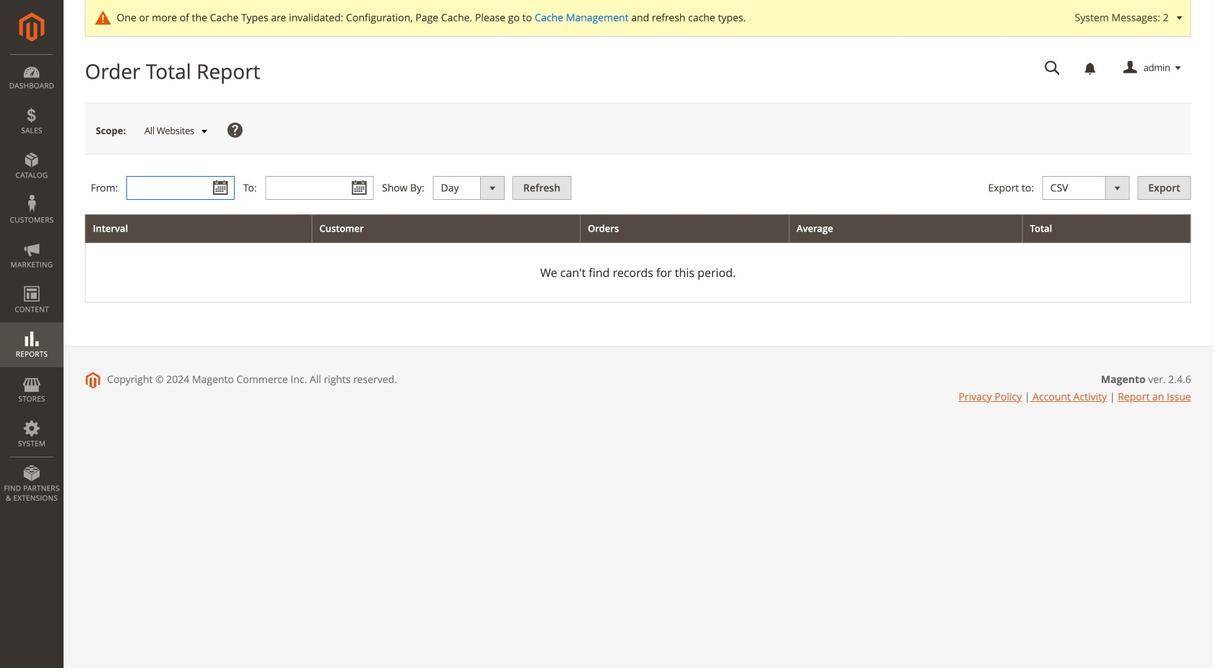 Task type: vqa. For each thing, say whether or not it's contained in the screenshot.
text box
yes



Task type: describe. For each thing, give the bounding box(es) containing it.
magento admin panel image
[[19, 12, 44, 42]]



Task type: locate. For each thing, give the bounding box(es) containing it.
None text field
[[1035, 56, 1071, 81], [126, 176, 235, 200], [1035, 56, 1071, 81], [126, 176, 235, 200]]

None text field
[[265, 176, 374, 200]]

menu bar
[[0, 54, 64, 511]]



